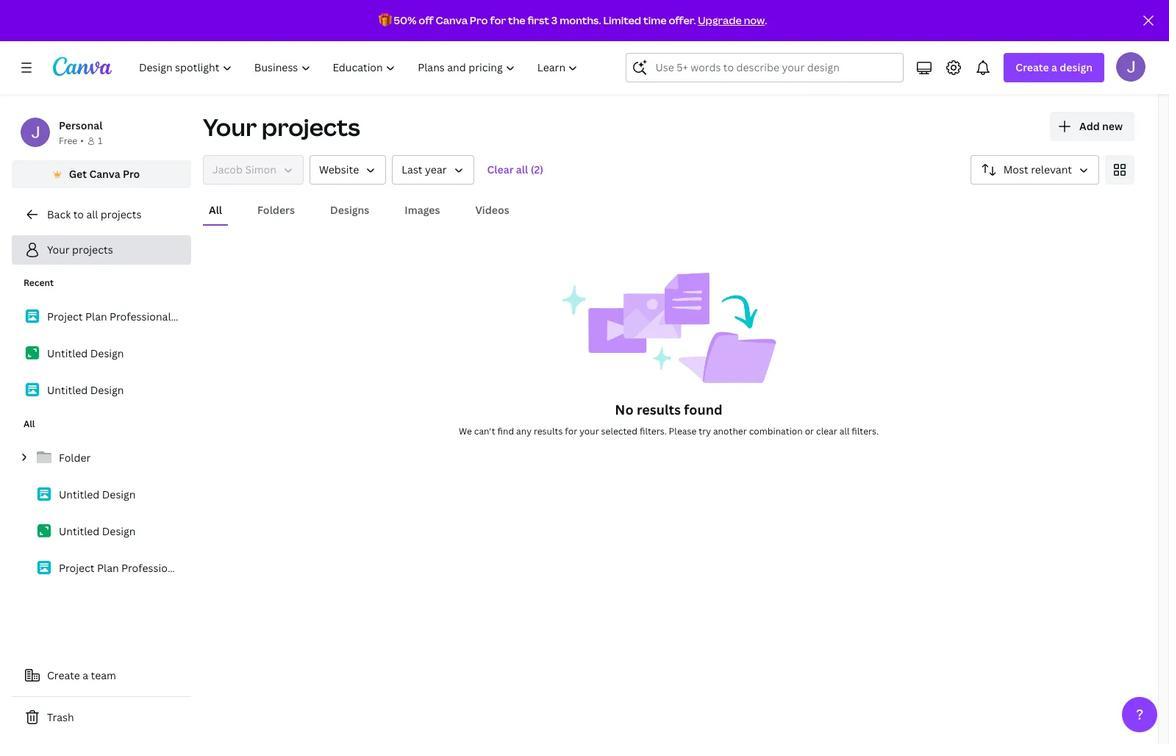 Task type: locate. For each thing, give the bounding box(es) containing it.
0 horizontal spatial pro
[[123, 167, 140, 181]]

1 vertical spatial a
[[83, 669, 88, 682]]

a left design
[[1052, 60, 1058, 74]]

1 horizontal spatial for
[[565, 425, 578, 438]]

videos button
[[470, 196, 515, 224]]

1 vertical spatial your
[[47, 243, 70, 257]]

clear all (2) link
[[480, 155, 551, 185]]

create inside button
[[47, 669, 80, 682]]

free
[[59, 135, 77, 147]]

1 horizontal spatial pro
[[470, 13, 488, 27]]

1 horizontal spatial filters.
[[852, 425, 879, 438]]

jacob simon image
[[1116, 52, 1146, 82]]

create inside dropdown button
[[1016, 60, 1049, 74]]

2 vertical spatial all
[[840, 425, 850, 438]]

0 vertical spatial your projects
[[203, 111, 360, 143]]

jacob
[[213, 163, 243, 177]]

your projects
[[203, 111, 360, 143], [47, 243, 113, 257]]

your projects down the 'to'
[[47, 243, 113, 257]]

1 horizontal spatial all
[[209, 203, 222, 217]]

new
[[1102, 119, 1123, 133]]

all button
[[203, 196, 228, 224]]

list
[[12, 302, 191, 406], [12, 443, 191, 584]]

untitled design link
[[12, 338, 191, 369], [12, 375, 191, 406], [12, 480, 191, 510], [12, 516, 191, 547]]

create a design
[[1016, 60, 1093, 74]]

create a team
[[47, 669, 116, 682]]

1 vertical spatial list
[[12, 443, 191, 584]]

1 vertical spatial for
[[565, 425, 578, 438]]

1 horizontal spatial results
[[637, 401, 681, 418]]

months.
[[560, 13, 601, 27]]

design
[[90, 346, 124, 360], [90, 383, 124, 397], [102, 488, 136, 502], [102, 524, 136, 538]]

0 vertical spatial a
[[1052, 60, 1058, 74]]

canva right off
[[436, 13, 468, 27]]

all left (2)
[[516, 163, 528, 177]]

4 untitled design link from the top
[[12, 516, 191, 547]]

clear
[[487, 163, 514, 177]]

for left your
[[565, 425, 578, 438]]

projects down back to all projects
[[72, 243, 113, 257]]

50%
[[394, 13, 417, 27]]

all right the 'to'
[[86, 207, 98, 221]]

0 horizontal spatial your projects
[[47, 243, 113, 257]]

upgrade
[[698, 13, 742, 27]]

a for design
[[1052, 60, 1058, 74]]

most
[[1004, 163, 1029, 177]]

your down the back
[[47, 243, 70, 257]]

2 horizontal spatial all
[[840, 425, 850, 438]]

a left the team
[[83, 669, 88, 682]]

projects inside back to all projects link
[[101, 207, 141, 221]]

simon
[[245, 163, 276, 177]]

0 horizontal spatial results
[[534, 425, 563, 438]]

find
[[498, 425, 514, 438]]

1 horizontal spatial all
[[516, 163, 528, 177]]

1 vertical spatial create
[[47, 669, 80, 682]]

or
[[805, 425, 814, 438]]

🎁 50% off canva pro for the first 3 months. limited time offer. upgrade now .
[[378, 13, 767, 27]]

Category button
[[310, 155, 386, 185]]

filters. right clear
[[852, 425, 879, 438]]

create left design
[[1016, 60, 1049, 74]]

design
[[1060, 60, 1093, 74]]

0 horizontal spatial all
[[86, 207, 98, 221]]

results right any
[[534, 425, 563, 438]]

1 untitled design link from the top
[[12, 338, 191, 369]]

get canva pro
[[69, 167, 140, 181]]

get
[[69, 167, 87, 181]]

untitled design
[[47, 346, 124, 360], [47, 383, 124, 397], [59, 488, 136, 502], [59, 524, 136, 538]]

1 vertical spatial canva
[[89, 167, 120, 181]]

1 vertical spatial your projects
[[47, 243, 113, 257]]

pro up back to all projects link
[[123, 167, 140, 181]]

list containing untitled design
[[12, 302, 191, 406]]

create
[[1016, 60, 1049, 74], [47, 669, 80, 682]]

0 horizontal spatial a
[[83, 669, 88, 682]]

no results found we can't find any results for your selected filters. please try another combination or clear all filters.
[[459, 401, 879, 438]]

0 horizontal spatial create
[[47, 669, 80, 682]]

relevant
[[1031, 163, 1072, 177]]

projects up your projects link
[[101, 207, 141, 221]]

your up jacob
[[203, 111, 257, 143]]

projects up website on the top left
[[262, 111, 360, 143]]

upgrade now button
[[698, 13, 765, 27]]

0 vertical spatial list
[[12, 302, 191, 406]]

all right clear
[[840, 425, 850, 438]]

create left the team
[[47, 669, 80, 682]]

another
[[713, 425, 747, 438]]

your projects link
[[12, 235, 191, 265]]

0 horizontal spatial filters.
[[640, 425, 667, 438]]

0 vertical spatial create
[[1016, 60, 1049, 74]]

1 vertical spatial results
[[534, 425, 563, 438]]

0 horizontal spatial canva
[[89, 167, 120, 181]]

a inside dropdown button
[[1052, 60, 1058, 74]]

any
[[516, 425, 532, 438]]

clear all (2)
[[487, 163, 544, 177]]

folders
[[257, 203, 295, 217]]

1 horizontal spatial create
[[1016, 60, 1049, 74]]

1 vertical spatial all
[[86, 207, 98, 221]]

a
[[1052, 60, 1058, 74], [83, 669, 88, 682]]

pro
[[470, 13, 488, 27], [123, 167, 140, 181]]

canva right get
[[89, 167, 120, 181]]

for inside no results found we can't find any results for your selected filters. please try another combination or clear all filters.
[[565, 425, 578, 438]]

last
[[402, 163, 423, 177]]

images
[[405, 203, 440, 217]]

for left the
[[490, 13, 506, 27]]

all
[[209, 203, 222, 217], [24, 418, 35, 430]]

all inside button
[[209, 203, 222, 217]]

🎁
[[378, 13, 392, 27]]

•
[[80, 135, 84, 147]]

projects
[[262, 111, 360, 143], [101, 207, 141, 221], [72, 243, 113, 257]]

1 filters. from the left
[[640, 425, 667, 438]]

2 list from the top
[[12, 443, 191, 584]]

0 vertical spatial pro
[[470, 13, 488, 27]]

1 horizontal spatial a
[[1052, 60, 1058, 74]]

filters.
[[640, 425, 667, 438], [852, 425, 879, 438]]

0 horizontal spatial for
[[490, 13, 506, 27]]

1 horizontal spatial your
[[203, 111, 257, 143]]

create a design button
[[1004, 53, 1105, 82]]

0 horizontal spatial all
[[24, 418, 35, 430]]

0 vertical spatial results
[[637, 401, 681, 418]]

time
[[644, 13, 667, 27]]

offer.
[[669, 13, 696, 27]]

try
[[699, 425, 711, 438]]

1 vertical spatial projects
[[101, 207, 141, 221]]

results up please on the bottom right of the page
[[637, 401, 681, 418]]

3
[[551, 13, 558, 27]]

filters. left please on the bottom right of the page
[[640, 425, 667, 438]]

a inside button
[[83, 669, 88, 682]]

all
[[516, 163, 528, 177], [86, 207, 98, 221], [840, 425, 850, 438]]

trash
[[47, 710, 74, 724]]

last year
[[402, 163, 447, 177]]

selected
[[601, 425, 638, 438]]

your
[[203, 111, 257, 143], [47, 243, 70, 257]]

None search field
[[626, 53, 904, 82]]

1 list from the top
[[12, 302, 191, 406]]

0 vertical spatial all
[[209, 203, 222, 217]]

add
[[1080, 119, 1100, 133]]

1 horizontal spatial canva
[[436, 13, 468, 27]]

add new button
[[1050, 112, 1135, 141]]

pro left the
[[470, 13, 488, 27]]

your projects up simon
[[203, 111, 360, 143]]

1 vertical spatial pro
[[123, 167, 140, 181]]

untitled
[[47, 346, 88, 360], [47, 383, 88, 397], [59, 488, 100, 502], [59, 524, 100, 538]]

canva
[[436, 13, 468, 27], [89, 167, 120, 181]]

for
[[490, 13, 506, 27], [565, 425, 578, 438]]

results
[[637, 401, 681, 418], [534, 425, 563, 438]]

a for team
[[83, 669, 88, 682]]

2 vertical spatial projects
[[72, 243, 113, 257]]

can't
[[474, 425, 495, 438]]

0 horizontal spatial your
[[47, 243, 70, 257]]

3 untitled design link from the top
[[12, 480, 191, 510]]

your
[[580, 425, 599, 438]]



Task type: vqa. For each thing, say whether or not it's contained in the screenshot.
a within dropdown button
yes



Task type: describe. For each thing, give the bounding box(es) containing it.
folder link
[[12, 443, 191, 474]]

0 vertical spatial all
[[516, 163, 528, 177]]

off
[[419, 13, 434, 27]]

personal
[[59, 118, 103, 132]]

0 vertical spatial for
[[490, 13, 506, 27]]

0 vertical spatial projects
[[262, 111, 360, 143]]

to
[[73, 207, 84, 221]]

free •
[[59, 135, 84, 147]]

0 vertical spatial canva
[[436, 13, 468, 27]]

list containing folder
[[12, 443, 191, 584]]

get canva pro button
[[12, 160, 191, 188]]

create for create a team
[[47, 669, 80, 682]]

most relevant
[[1004, 163, 1072, 177]]

designs button
[[324, 196, 375, 224]]

back to all projects link
[[12, 200, 191, 229]]

top level navigation element
[[129, 53, 591, 82]]

back
[[47, 207, 71, 221]]

first
[[528, 13, 549, 27]]

1 vertical spatial all
[[24, 418, 35, 430]]

Owner button
[[203, 155, 304, 185]]

pro inside button
[[123, 167, 140, 181]]

projects inside your projects link
[[72, 243, 113, 257]]

found
[[684, 401, 723, 418]]

folders button
[[252, 196, 301, 224]]

limited
[[603, 13, 641, 27]]

we
[[459, 425, 472, 438]]

images button
[[399, 196, 446, 224]]

add new
[[1080, 119, 1123, 133]]

2 filters. from the left
[[852, 425, 879, 438]]

designs
[[330, 203, 369, 217]]

.
[[765, 13, 767, 27]]

team
[[91, 669, 116, 682]]

recent
[[24, 277, 54, 289]]

year
[[425, 163, 447, 177]]

the
[[508, 13, 526, 27]]

back to all projects
[[47, 207, 141, 221]]

clear
[[816, 425, 837, 438]]

Search search field
[[656, 54, 875, 82]]

1 horizontal spatial your projects
[[203, 111, 360, 143]]

jacob simon
[[213, 163, 276, 177]]

combination
[[749, 425, 803, 438]]

create for create a design
[[1016, 60, 1049, 74]]

website
[[319, 163, 359, 177]]

Sort by button
[[971, 155, 1099, 185]]

videos
[[475, 203, 509, 217]]

now
[[744, 13, 765, 27]]

canva inside button
[[89, 167, 120, 181]]

please
[[669, 425, 697, 438]]

all inside no results found we can't find any results for your selected filters. please try another combination or clear all filters.
[[840, 425, 850, 438]]

0 vertical spatial your
[[203, 111, 257, 143]]

2 untitled design link from the top
[[12, 375, 191, 406]]

no
[[615, 401, 634, 418]]

Date modified button
[[392, 155, 474, 185]]

trash link
[[12, 703, 191, 733]]

(2)
[[531, 163, 544, 177]]

folder
[[59, 451, 91, 465]]

1
[[98, 135, 102, 147]]

create a team button
[[12, 661, 191, 691]]



